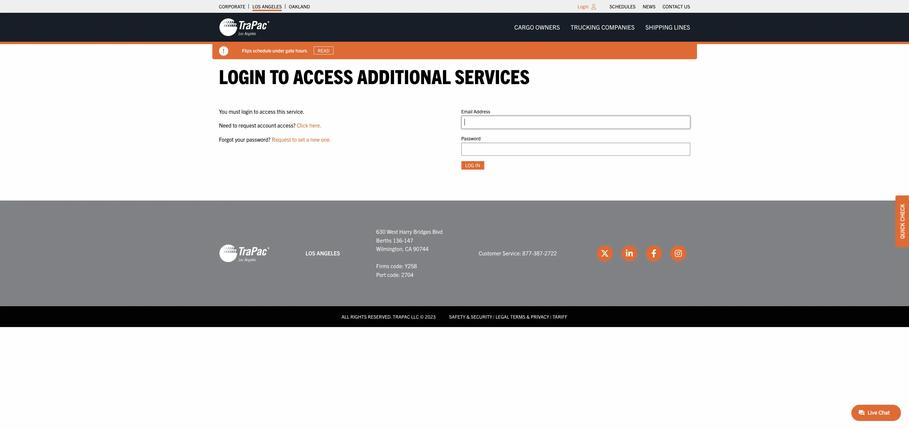 Task type: locate. For each thing, give the bounding box(es) containing it.
1 vertical spatial los angeles image
[[219, 244, 269, 263]]

0 horizontal spatial login
[[219, 64, 266, 88]]

contact us
[[663, 3, 690, 9]]

cargo
[[514, 23, 534, 31]]

angeles inside 'los angeles' link
[[262, 3, 282, 9]]

shipping
[[646, 23, 673, 31]]

service.
[[287, 108, 305, 115]]

schedules
[[610, 3, 636, 9]]

light image
[[592, 4, 596, 9]]

solid image
[[219, 46, 228, 56]]

code: right port
[[387, 271, 400, 278]]

quick check
[[899, 204, 906, 239]]

1 horizontal spatial angeles
[[317, 250, 340, 257]]

login
[[242, 108, 253, 115]]

y258
[[405, 263, 417, 269]]

all rights reserved. trapac llc © 2023
[[342, 314, 436, 320]]

login down flips
[[219, 64, 266, 88]]

code: up 2704
[[391, 263, 404, 269]]

1 vertical spatial code:
[[387, 271, 400, 278]]

footer
[[0, 201, 909, 327]]

legal terms & privacy link
[[496, 314, 549, 320]]

0 vertical spatial los angeles
[[252, 3, 282, 9]]

forgot
[[219, 136, 234, 143]]

menu bar inside banner
[[509, 20, 696, 34]]

| left tariff link
[[550, 314, 552, 320]]

companies
[[602, 23, 635, 31]]

to right need
[[233, 122, 237, 129]]

menu bar down light icon on the right
[[509, 20, 696, 34]]

you must login to access this service.
[[219, 108, 305, 115]]

to down 'under'
[[270, 64, 289, 88]]

new
[[310, 136, 320, 143]]

corporate
[[219, 3, 245, 9]]

check
[[899, 204, 906, 221]]

1 vertical spatial angeles
[[317, 250, 340, 257]]

customer service: 877-387-2722
[[479, 250, 557, 257]]

menu bar
[[606, 2, 694, 11], [509, 20, 696, 34]]

0 vertical spatial los angeles image
[[219, 18, 269, 37]]

630
[[376, 228, 386, 235]]

1 vertical spatial login
[[219, 64, 266, 88]]

0 horizontal spatial |
[[493, 314, 495, 320]]

menu bar containing cargo owners
[[509, 20, 696, 34]]

0 vertical spatial los
[[252, 3, 261, 9]]

services
[[455, 64, 530, 88]]

request
[[272, 136, 291, 143]]

a
[[306, 136, 309, 143]]

los angeles
[[252, 3, 282, 9], [306, 250, 340, 257]]

code:
[[391, 263, 404, 269], [387, 271, 400, 278]]

0 horizontal spatial angeles
[[262, 3, 282, 9]]

1 & from the left
[[467, 314, 470, 320]]

0 vertical spatial login
[[578, 3, 589, 9]]

to
[[270, 64, 289, 88], [254, 108, 258, 115], [233, 122, 237, 129], [292, 136, 297, 143]]

los angeles image
[[219, 18, 269, 37], [219, 244, 269, 263]]

harry
[[399, 228, 412, 235]]

email address
[[461, 108, 490, 114]]

click
[[297, 122, 308, 129]]

us
[[684, 3, 690, 9]]

reserved.
[[368, 314, 392, 320]]

contact
[[663, 3, 683, 9]]

menu bar up shipping
[[606, 2, 694, 11]]

blvd
[[432, 228, 443, 235]]

legal
[[496, 314, 509, 320]]

banner
[[0, 13, 909, 59]]

request
[[239, 122, 256, 129]]

1 horizontal spatial |
[[550, 314, 552, 320]]

None submit
[[461, 161, 484, 170]]

security
[[471, 314, 492, 320]]

387-
[[534, 250, 545, 257]]

Password password field
[[461, 143, 690, 156]]

login
[[578, 3, 589, 9], [219, 64, 266, 88]]

1 horizontal spatial los
[[306, 250, 315, 257]]

schedules link
[[610, 2, 636, 11]]

trucking
[[571, 23, 600, 31]]

0 vertical spatial menu bar
[[606, 2, 694, 11]]

|
[[493, 314, 495, 320], [550, 314, 552, 320]]

to right login
[[254, 108, 258, 115]]

0 horizontal spatial los
[[252, 3, 261, 9]]

ca
[[405, 245, 412, 252]]

firms
[[376, 263, 389, 269]]

1 horizontal spatial los angeles
[[306, 250, 340, 257]]

login inside main content
[[219, 64, 266, 88]]

1 vertical spatial los
[[306, 250, 315, 257]]

all
[[342, 314, 349, 320]]

2 & from the left
[[527, 314, 530, 320]]

1 horizontal spatial &
[[527, 314, 530, 320]]

877-
[[523, 250, 534, 257]]

1 vertical spatial menu bar
[[509, 20, 696, 34]]

need
[[219, 122, 232, 129]]

angeles inside footer
[[317, 250, 340, 257]]

1 horizontal spatial login
[[578, 3, 589, 9]]

| left legal
[[493, 314, 495, 320]]

angeles
[[262, 3, 282, 9], [317, 250, 340, 257]]

port
[[376, 271, 386, 278]]

trucking companies
[[571, 23, 635, 31]]

address
[[474, 108, 490, 114]]

under
[[272, 47, 284, 53]]

0 horizontal spatial &
[[467, 314, 470, 320]]

136-
[[393, 237, 404, 244]]

additional
[[357, 64, 451, 88]]

0 vertical spatial angeles
[[262, 3, 282, 9]]

forgot your password? request to set a new one.
[[219, 136, 331, 143]]

147
[[404, 237, 413, 244]]

read
[[318, 47, 330, 54]]

tariff
[[553, 314, 568, 320]]

1 vertical spatial los angeles
[[306, 250, 340, 257]]

& right terms
[[527, 314, 530, 320]]

2722
[[545, 250, 557, 257]]

shipping lines link
[[640, 20, 696, 34]]

login left light icon on the right
[[578, 3, 589, 9]]

login for login link
[[578, 3, 589, 9]]

access?
[[277, 122, 296, 129]]

west
[[387, 228, 398, 235]]

access
[[293, 64, 353, 88]]

los
[[252, 3, 261, 9], [306, 250, 315, 257]]

& right safety
[[467, 314, 470, 320]]

berths
[[376, 237, 392, 244]]



Task type: vqa. For each thing, say whether or not it's contained in the screenshot.
the Los Angeles Gate Hours
no



Task type: describe. For each thing, give the bounding box(es) containing it.
your
[[235, 136, 245, 143]]

password?
[[246, 136, 271, 143]]

safety
[[449, 314, 466, 320]]

2704
[[401, 271, 414, 278]]

0 vertical spatial code:
[[391, 263, 404, 269]]

login link
[[578, 3, 589, 9]]

2023
[[425, 314, 436, 320]]

access
[[260, 108, 276, 115]]

privacy
[[531, 314, 549, 320]]

los angeles link
[[252, 2, 282, 11]]

terms
[[510, 314, 526, 320]]

gate
[[285, 47, 294, 53]]

bridges
[[413, 228, 431, 235]]

schedule
[[253, 47, 271, 53]]

lines
[[674, 23, 690, 31]]

banner containing cargo owners
[[0, 13, 909, 59]]

oakland link
[[289, 2, 310, 11]]

2 | from the left
[[550, 314, 552, 320]]

trapac
[[393, 314, 410, 320]]

cargo owners link
[[509, 20, 565, 34]]

menu bar containing schedules
[[606, 2, 694, 11]]

news link
[[643, 2, 656, 11]]

customer
[[479, 250, 501, 257]]

corporate link
[[219, 2, 245, 11]]

to left set
[[292, 136, 297, 143]]

email
[[461, 108, 473, 114]]

login for login to access additional services
[[219, 64, 266, 88]]

need to request account access? click here.
[[219, 122, 321, 129]]

1 | from the left
[[493, 314, 495, 320]]

request to set a new one. link
[[272, 136, 331, 143]]

flips
[[242, 47, 252, 53]]

click here. link
[[297, 122, 321, 129]]

safety & security | legal terms & privacy | tariff
[[449, 314, 568, 320]]

trucking companies link
[[565, 20, 640, 34]]

read link
[[314, 46, 333, 55]]

Email Address text field
[[461, 116, 690, 129]]

flips schedule under gate hours
[[242, 47, 307, 53]]

hours
[[295, 47, 307, 53]]

contact us link
[[663, 2, 690, 11]]

llc
[[411, 314, 419, 320]]

service:
[[503, 250, 521, 257]]

tariff link
[[553, 314, 568, 320]]

2 los angeles image from the top
[[219, 244, 269, 263]]

news
[[643, 3, 656, 9]]

firms code:  y258 port code:  2704
[[376, 263, 417, 278]]

here.
[[310, 122, 321, 129]]

quick
[[899, 223, 906, 239]]

quick check link
[[896, 195, 909, 247]]

0 horizontal spatial los angeles
[[252, 3, 282, 9]]

oakland
[[289, 3, 310, 9]]

owners
[[536, 23, 560, 31]]

password
[[461, 135, 481, 141]]

one.
[[321, 136, 331, 143]]

login to access additional services
[[219, 64, 530, 88]]

90744
[[413, 245, 429, 252]]

set
[[298, 136, 305, 143]]

login to access additional services main content
[[212, 64, 697, 180]]

account
[[257, 122, 276, 129]]

630 west harry bridges blvd berths 136-147 wilmington, ca 90744
[[376, 228, 443, 252]]

rights
[[351, 314, 367, 320]]

none submit inside login to access additional services main content
[[461, 161, 484, 170]]

you
[[219, 108, 227, 115]]

footer containing 630 west harry bridges blvd
[[0, 201, 909, 327]]

must
[[229, 108, 240, 115]]

wilmington,
[[376, 245, 404, 252]]

©
[[420, 314, 424, 320]]

cargo owners
[[514, 23, 560, 31]]

this
[[277, 108, 285, 115]]

1 los angeles image from the top
[[219, 18, 269, 37]]

shipping lines
[[646, 23, 690, 31]]

safety & security link
[[449, 314, 492, 320]]



